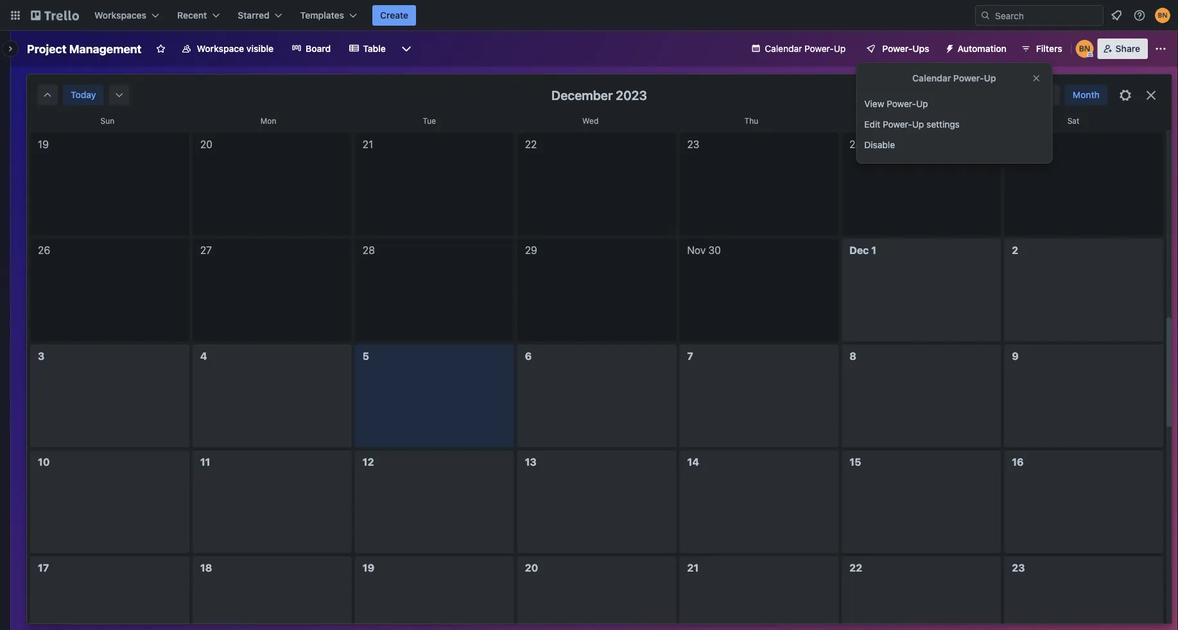 Task type: locate. For each thing, give the bounding box(es) containing it.
sm image down project
[[41, 89, 54, 102]]

1 vertical spatial calendar power-up
[[913, 73, 997, 84]]

3
[[38, 350, 45, 363]]

customize views image
[[400, 42, 413, 55]]

calendar
[[765, 43, 803, 54], [913, 73, 952, 84]]

1 horizontal spatial 21
[[688, 562, 699, 575]]

30
[[709, 244, 721, 257]]

week
[[1029, 90, 1053, 100]]

this member is an admin of this board. image
[[1088, 52, 1094, 58]]

1 horizontal spatial calendar
[[913, 73, 952, 84]]

sm image right ups
[[940, 39, 958, 57]]

create button
[[373, 5, 416, 26]]

nov
[[688, 244, 706, 257]]

calendar inside "link"
[[765, 43, 803, 54]]

up inside "link"
[[834, 43, 846, 54]]

29
[[525, 244, 538, 257]]

24
[[850, 138, 862, 151]]

16
[[1013, 456, 1024, 469]]

1 horizontal spatial 19
[[363, 562, 375, 575]]

17
[[38, 562, 49, 575]]

22
[[525, 138, 537, 151], [850, 562, 863, 575]]

0 vertical spatial 20
[[200, 138, 213, 151]]

share button
[[1098, 39, 1149, 59]]

power- inside "link"
[[805, 43, 834, 54]]

sm image up sun
[[113, 89, 126, 102]]

21
[[363, 138, 373, 151], [688, 562, 699, 575]]

0 vertical spatial calendar power-up
[[765, 43, 846, 54]]

calendar power-up link
[[743, 39, 854, 59]]

share
[[1116, 43, 1141, 54]]

ups
[[913, 43, 930, 54]]

6
[[525, 350, 532, 363]]

0 horizontal spatial 20
[[200, 138, 213, 151]]

Search field
[[991, 6, 1104, 25]]

1 horizontal spatial 22
[[850, 562, 863, 575]]

1
[[872, 244, 877, 257]]

28
[[363, 244, 375, 257]]

18
[[200, 562, 212, 575]]

up
[[834, 43, 846, 54], [985, 73, 997, 84], [917, 99, 929, 109], [913, 119, 925, 130]]

0 vertical spatial calendar
[[765, 43, 803, 54]]

disable
[[865, 140, 896, 150]]

sm image
[[940, 39, 958, 57], [41, 89, 54, 102], [113, 89, 126, 102]]

0 horizontal spatial 23
[[688, 138, 700, 151]]

0 horizontal spatial 19
[[38, 138, 49, 151]]

0 vertical spatial 19
[[38, 138, 49, 151]]

1 vertical spatial 20
[[525, 562, 538, 575]]

automation button
[[940, 39, 1015, 59]]

0 horizontal spatial calendar power-up
[[765, 43, 846, 54]]

10
[[38, 456, 50, 469]]

23
[[688, 138, 700, 151], [1013, 562, 1026, 575]]

nov 30
[[688, 244, 721, 257]]

calendar power-up inside "link"
[[765, 43, 846, 54]]

edit power-up settings link
[[857, 114, 1052, 135]]

0 horizontal spatial calendar
[[765, 43, 803, 54]]

0 vertical spatial 22
[[525, 138, 537, 151]]

december 2023
[[552, 87, 648, 102]]

power-
[[805, 43, 834, 54], [883, 43, 913, 54], [954, 73, 985, 84], [887, 99, 917, 109], [883, 119, 913, 130]]

1 horizontal spatial calendar power-up
[[913, 73, 997, 84]]

2 horizontal spatial sm image
[[940, 39, 958, 57]]

15
[[850, 456, 862, 469]]

sat
[[1068, 116, 1080, 125]]

19
[[38, 138, 49, 151], [363, 562, 375, 575]]

board
[[306, 43, 331, 54]]

dec 1
[[850, 244, 877, 257]]

thu
[[745, 116, 759, 125]]

december
[[552, 87, 613, 102]]

1 vertical spatial calendar
[[913, 73, 952, 84]]

0 horizontal spatial sm image
[[41, 89, 54, 102]]

0 horizontal spatial 22
[[525, 138, 537, 151]]

table
[[363, 43, 386, 54]]

mon
[[261, 116, 277, 125]]

project
[[27, 42, 67, 56]]

filters
[[1037, 43, 1063, 54]]

visible
[[247, 43, 274, 54]]

calendar power-up
[[765, 43, 846, 54], [913, 73, 997, 84]]

2
[[1013, 244, 1019, 257]]

1 horizontal spatial 23
[[1013, 562, 1026, 575]]

search image
[[981, 10, 991, 21]]

up left power-ups button
[[834, 43, 846, 54]]

20
[[200, 138, 213, 151], [525, 562, 538, 575]]

0 vertical spatial 21
[[363, 138, 373, 151]]

recent button
[[170, 5, 228, 26]]



Task type: describe. For each thing, give the bounding box(es) containing it.
1 vertical spatial 21
[[688, 562, 699, 575]]

settings
[[927, 119, 960, 130]]

show menu image
[[1155, 42, 1168, 55]]

ben nelson (bennelson96) image
[[1076, 40, 1094, 58]]

workspace
[[197, 43, 244, 54]]

ben nelson (bennelson96) image
[[1156, 8, 1171, 23]]

dec
[[850, 244, 869, 257]]

Board name text field
[[21, 39, 148, 59]]

create
[[380, 10, 409, 21]]

0 notifications image
[[1109, 8, 1125, 23]]

view power-up
[[865, 99, 929, 109]]

sun
[[101, 116, 114, 125]]

star or unstar board image
[[156, 44, 166, 54]]

disable link
[[857, 135, 1052, 155]]

recent
[[177, 10, 207, 21]]

wed
[[583, 116, 599, 125]]

back to home image
[[31, 5, 79, 26]]

automation
[[958, 43, 1007, 54]]

templates
[[300, 10, 344, 21]]

up left settings
[[913, 119, 925, 130]]

edit power-up settings
[[865, 119, 960, 130]]

1 horizontal spatial 20
[[525, 562, 538, 575]]

1 horizontal spatial sm image
[[113, 89, 126, 102]]

1 vertical spatial 23
[[1013, 562, 1026, 575]]

power- inside button
[[883, 43, 913, 54]]

fri
[[908, 116, 918, 125]]

open information menu image
[[1134, 9, 1147, 22]]

power-ups button
[[857, 39, 938, 59]]

7
[[688, 350, 694, 363]]

table link
[[341, 39, 394, 59]]

11
[[200, 456, 210, 469]]

filters button
[[1017, 39, 1067, 59]]

project management
[[27, 42, 142, 56]]

2023
[[616, 87, 648, 102]]

board link
[[284, 39, 339, 59]]

view power-up link
[[857, 94, 1052, 114]]

sm image inside automation button
[[940, 39, 958, 57]]

26
[[38, 244, 50, 257]]

0 vertical spatial 23
[[688, 138, 700, 151]]

management
[[69, 42, 142, 56]]

week button
[[1021, 85, 1060, 105]]

workspace visible button
[[174, 39, 281, 59]]

4
[[200, 350, 207, 363]]

9
[[1013, 350, 1019, 363]]

up down automation at top
[[985, 73, 997, 84]]

tue
[[423, 116, 436, 125]]

starred
[[238, 10, 270, 21]]

8
[[850, 350, 857, 363]]

edit
[[865, 119, 881, 130]]

templates button
[[293, 5, 365, 26]]

1 vertical spatial 22
[[850, 562, 863, 575]]

5
[[363, 350, 369, 363]]

starred button
[[230, 5, 290, 26]]

workspaces
[[94, 10, 146, 21]]

14
[[688, 456, 700, 469]]

27
[[200, 244, 212, 257]]

1 vertical spatial 19
[[363, 562, 375, 575]]

power-ups
[[883, 43, 930, 54]]

0 horizontal spatial 21
[[363, 138, 373, 151]]

view
[[865, 99, 885, 109]]

primary element
[[0, 0, 1179, 31]]

13
[[525, 456, 537, 469]]

workspace visible
[[197, 43, 274, 54]]

workspaces button
[[87, 5, 167, 26]]

12
[[363, 456, 374, 469]]

up up fri
[[917, 99, 929, 109]]



Task type: vqa. For each thing, say whether or not it's contained in the screenshot.
Edit email drafts
no



